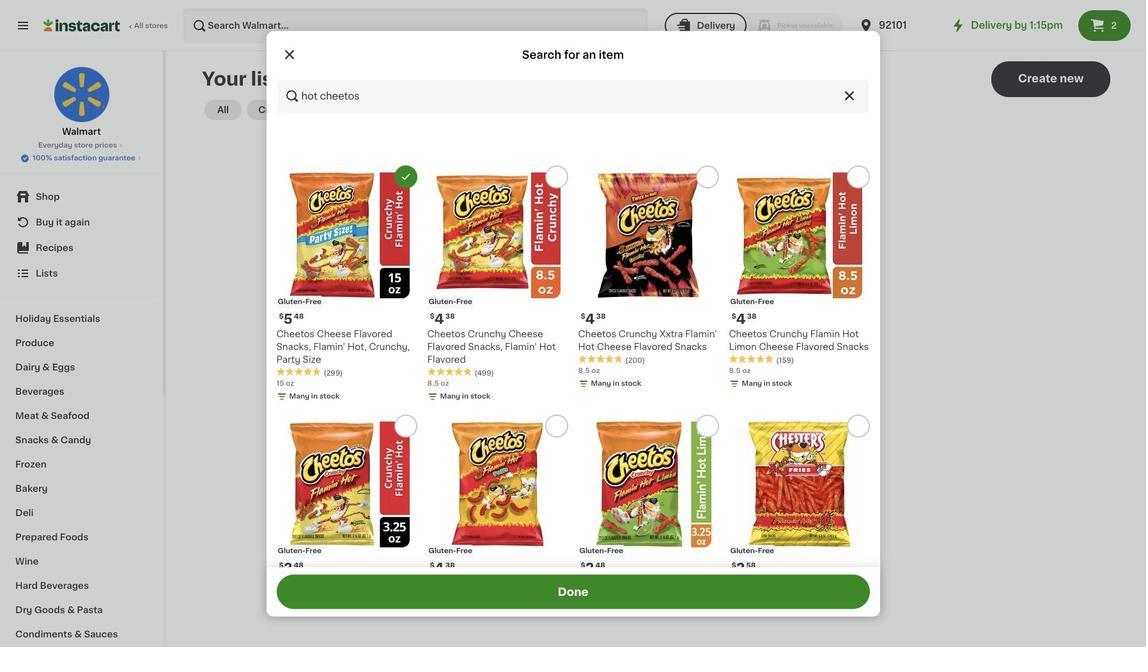 Task type: describe. For each thing, give the bounding box(es) containing it.
saved
[[683, 279, 709, 288]]

hot inside cheetos crunchy flamin hot limon cheese flavored snacks
[[842, 329, 859, 338]]

& for meat
[[41, 412, 49, 421]]

holiday essentials link
[[8, 307, 155, 331]]

flavored inside cheetos crunchy flamin hot limon cheese flavored snacks
[[796, 342, 834, 351]]

4 for cheetos crunchy xxtra flamin' hot cheese flavored snacks
[[585, 312, 595, 325]]

no
[[625, 265, 641, 276]]

create
[[621, 279, 650, 288]]

goods
[[34, 606, 65, 615]]

snacks & candy
[[15, 436, 91, 445]]

delivery by 1:15pm link
[[951, 18, 1063, 33]]

1:15pm
[[1030, 20, 1063, 30]]

xxtra
[[660, 329, 683, 338]]

delivery for delivery
[[697, 21, 735, 30]]

all button
[[205, 100, 242, 120]]

prepared foods
[[15, 533, 88, 542]]

deli
[[15, 509, 34, 518]]

frozen
[[15, 460, 47, 469]]

eggs
[[52, 363, 75, 372]]

none search field search walmart...
[[276, 78, 870, 114]]

cheese inside cheetos crunchy cheese flavored snacks, flamin' hot flavored
[[509, 329, 543, 338]]

$ 4 38 for cheetos crunchy cheese flavored snacks, flamin' hot flavored
[[430, 312, 455, 325]]

search
[[522, 49, 561, 59]]

cheetos crunchy cheese flavored snacks, flamin' hot flavored
[[427, 329, 556, 364]]

oz for cheetos crunchy cheese flavored snacks, flamin' hot flavored
[[441, 380, 449, 387]]

1 vertical spatial beverages
[[40, 582, 89, 591]]

prices
[[95, 142, 117, 149]]

deli link
[[8, 501, 155, 525]]

prepared foods link
[[8, 525, 155, 550]]

seafood
[[51, 412, 90, 421]]

produce link
[[8, 331, 155, 355]]

yet
[[669, 265, 688, 276]]

100%
[[33, 155, 52, 162]]

walmart logo image
[[53, 66, 110, 123]]

8.5 for cheetos crunchy xxtra flamin' hot cheese flavored snacks
[[578, 367, 590, 374]]

candy
[[61, 436, 91, 445]]

create new button
[[992, 61, 1110, 97]]

guarantee
[[98, 155, 135, 162]]

in for hot
[[613, 380, 620, 387]]

prepared
[[15, 533, 58, 542]]

hot inside cheetos crunchy cheese flavored snacks, flamin' hot flavored
[[539, 342, 556, 351]]

buy it again
[[36, 218, 90, 227]]

shop link
[[8, 184, 155, 210]]

frozen link
[[8, 453, 155, 477]]

1 $ 2 48 from the left
[[279, 561, 304, 575]]

walmart
[[62, 127, 101, 136]]

limon
[[729, 342, 757, 351]]

me
[[312, 105, 327, 114]]

snacks for flamin'
[[675, 342, 707, 351]]

Search Walmart... field
[[276, 78, 870, 114]]

condiments & sauces link
[[8, 623, 155, 647]]

no lists yet lists you create will be saved here.
[[578, 265, 734, 288]]

many in stock for snacks,
[[440, 393, 491, 400]]

many for cheetos crunchy cheese flavored snacks, flamin' hot flavored
[[440, 393, 460, 400]]

it
[[56, 218, 62, 227]]

item
[[599, 49, 624, 59]]

many for cheetos crunchy flamin hot limon cheese flavored snacks
[[742, 380, 762, 387]]

delivery for delivery by 1:15pm
[[971, 20, 1012, 30]]

hard beverages
[[15, 582, 89, 591]]

8.5 for cheetos crunchy cheese flavored snacks, flamin' hot flavored
[[427, 380, 439, 387]]

hard
[[15, 582, 38, 591]]

lists link
[[8, 261, 155, 286]]

4 for cheetos crunchy flamin hot limon cheese flavored snacks
[[736, 312, 746, 325]]

meat & seafood link
[[8, 404, 155, 428]]

cheese inside cheetos cheese flavored snacks, flamin' hot, crunchy, party size
[[317, 329, 352, 338]]

unselect item image
[[400, 171, 411, 182]]

92101 button
[[859, 8, 935, 43]]

0 horizontal spatial lists
[[36, 269, 58, 278]]

$ 2 58
[[732, 561, 756, 575]]

cheetos for flamin'
[[276, 329, 315, 338]]

beverages link
[[8, 380, 155, 404]]

created by me
[[258, 105, 327, 114]]

recipes link
[[8, 235, 155, 261]]

many in stock for limon
[[742, 380, 792, 387]]

party
[[276, 355, 300, 364]]

cheetos cheese flavored snacks, flamin' hot, crunchy, party size
[[276, 329, 410, 364]]

buy it again link
[[8, 210, 155, 235]]

flavored inside cheetos cheese flavored snacks, flamin' hot, crunchy, party size
[[354, 329, 392, 338]]

$ inside "$ 2 58"
[[732, 562, 736, 569]]

2 $ 2 48 from the left
[[581, 561, 605, 575]]

an
[[583, 49, 596, 59]]

dry goods & pasta
[[15, 606, 103, 615]]

recipes
[[36, 244, 73, 253]]

bakery
[[15, 485, 48, 494]]

wine link
[[8, 550, 155, 574]]

(299)
[[324, 369, 343, 377]]

$ 4 38 for cheetos crunchy flamin hot limon cheese flavored snacks
[[732, 312, 757, 325]]

dairy & eggs
[[15, 363, 75, 372]]

sauces
[[84, 630, 118, 639]]

here.
[[712, 279, 734, 288]]

satisfaction
[[54, 155, 97, 162]]

cheetos crunchy xxtra flamin' hot cheese flavored snacks
[[578, 329, 717, 351]]

new
[[1060, 74, 1084, 84]]

dairy & eggs link
[[8, 355, 155, 380]]

cheetos crunchy flamin hot limon cheese flavored snacks
[[729, 329, 869, 351]]

8.5 oz for cheetos crunchy flamin hot limon cheese flavored snacks
[[729, 367, 751, 374]]

will
[[652, 279, 667, 288]]

cheese inside cheetos crunchy flamin hot limon cheese flavored snacks
[[759, 342, 794, 351]]

meat & seafood
[[15, 412, 90, 421]]

dairy
[[15, 363, 40, 372]]

everyday store prices link
[[38, 141, 125, 151]]

meat
[[15, 412, 39, 421]]

holiday
[[15, 315, 51, 323]]

wine
[[15, 557, 39, 566]]

15 oz
[[276, 380, 294, 387]]

done
[[558, 587, 589, 597]]

bakery link
[[8, 477, 155, 501]]

8.5 for cheetos crunchy flamin hot limon cheese flavored snacks
[[729, 367, 741, 374]]

be
[[669, 279, 680, 288]]

stock for snacks,
[[470, 393, 491, 400]]

instacart logo image
[[43, 18, 120, 33]]

many for cheetos cheese flavored snacks, flamin' hot, crunchy, party size
[[289, 393, 310, 400]]

pasta
[[77, 606, 103, 615]]



Task type: locate. For each thing, give the bounding box(es) containing it.
5
[[284, 312, 293, 325]]

2 horizontal spatial 8.5
[[729, 367, 741, 374]]

cheetos inside cheetos crunchy flamin hot limon cheese flavored snacks
[[729, 329, 767, 338]]

in
[[613, 380, 620, 387], [764, 380, 770, 387], [311, 393, 318, 400], [462, 393, 469, 400]]

stock for flamin'
[[319, 393, 340, 400]]

1 horizontal spatial flamin'
[[505, 342, 537, 351]]

many in stock for flamin'
[[289, 393, 340, 400]]

8.5 oz for cheetos crunchy cheese flavored snacks, flamin' hot flavored
[[427, 380, 449, 387]]

in down size
[[311, 393, 318, 400]]

snacks down xxtra on the bottom right of the page
[[675, 342, 707, 351]]

beverages
[[15, 387, 64, 396], [40, 582, 89, 591]]

1 horizontal spatial lists
[[643, 265, 667, 276]]

48 inside $ 5 48
[[294, 313, 304, 320]]

0 horizontal spatial 8.5
[[427, 380, 439, 387]]

flamin'
[[685, 329, 717, 338], [313, 342, 345, 351], [505, 342, 537, 351]]

many in stock down the (299)
[[289, 393, 340, 400]]

cheetos inside cheetos crunchy xxtra flamin' hot cheese flavored snacks
[[578, 329, 616, 338]]

& left sauces
[[74, 630, 82, 639]]

& left pasta
[[67, 606, 75, 615]]

38 for cheetos crunchy cheese flavored snacks, flamin' hot flavored
[[445, 313, 455, 320]]

service type group
[[665, 13, 843, 38]]

& right meat
[[41, 412, 49, 421]]

flamin' inside cheetos crunchy cheese flavored snacks, flamin' hot flavored
[[505, 342, 537, 351]]

15
[[276, 380, 284, 387]]

& for dairy
[[42, 363, 50, 372]]

crunchy up (499)
[[468, 329, 506, 338]]

58
[[746, 562, 756, 569]]

many in stock down (159)
[[742, 380, 792, 387]]

delivery inside 'button'
[[697, 21, 735, 30]]

2 cheetos from the left
[[427, 329, 466, 338]]

everyday
[[38, 142, 72, 149]]

oz inside the 'product' group
[[286, 380, 294, 387]]

flavored inside cheetos crunchy xxtra flamin' hot cheese flavored snacks
[[634, 342, 673, 351]]

snacks, inside cheetos cheese flavored snacks, flamin' hot, crunchy, party size
[[276, 342, 311, 351]]

lists
[[251, 70, 292, 88], [643, 265, 667, 276]]

lists up will
[[643, 265, 667, 276]]

dry goods & pasta link
[[8, 598, 155, 623]]

0 vertical spatial all
[[134, 22, 143, 29]]

your
[[202, 70, 247, 88]]

& inside snacks & candy link
[[51, 436, 58, 445]]

lists
[[36, 269, 58, 278], [578, 279, 600, 288]]

& inside dry goods & pasta link
[[67, 606, 75, 615]]

2 snacks, from the left
[[468, 342, 503, 351]]

1 cheetos from the left
[[276, 329, 315, 338]]

all stores link
[[43, 8, 169, 43]]

0 horizontal spatial hot
[[539, 342, 556, 351]]

foods
[[60, 533, 88, 542]]

1 horizontal spatial $ 2 48
[[581, 561, 605, 575]]

4 for cheetos crunchy cheese flavored snacks, flamin' hot flavored
[[435, 312, 444, 325]]

done button
[[276, 575, 870, 609]]

all down your
[[217, 105, 229, 114]]

2 horizontal spatial 8.5 oz
[[729, 367, 751, 374]]

by for created
[[298, 105, 310, 114]]

flavored
[[354, 329, 392, 338], [427, 342, 466, 351], [634, 342, 673, 351], [796, 342, 834, 351], [427, 355, 466, 364]]

cheetos for limon
[[729, 329, 767, 338]]

lists inside no lists yet lists you create will be saved here.
[[578, 279, 600, 288]]

1 horizontal spatial 8.5 oz
[[578, 367, 600, 374]]

all inside button
[[217, 105, 229, 114]]

1 horizontal spatial snacks,
[[468, 342, 503, 351]]

oz down limon
[[742, 367, 751, 374]]

hard beverages link
[[8, 574, 155, 598]]

1 horizontal spatial hot
[[578, 342, 595, 351]]

$ 4 38
[[430, 312, 455, 325], [581, 312, 606, 325], [732, 312, 757, 325], [430, 561, 455, 575]]

& left eggs
[[42, 363, 50, 372]]

cheetos for hot
[[578, 329, 616, 338]]

crunchy,
[[369, 342, 410, 351]]

2 horizontal spatial hot
[[842, 329, 859, 338]]

38 for cheetos crunchy xxtra flamin' hot cheese flavored snacks
[[596, 313, 606, 320]]

by
[[1015, 20, 1027, 30], [298, 105, 310, 114]]

product group
[[276, 165, 417, 404], [427, 165, 568, 404], [578, 165, 719, 391], [729, 165, 870, 391], [276, 414, 417, 638], [427, 414, 568, 648], [578, 414, 719, 638], [729, 414, 870, 612]]

produce
[[15, 339, 54, 348]]

snacks, up (499)
[[468, 342, 503, 351]]

gluten- inside the 'product' group
[[278, 298, 305, 305]]

crunchy inside cheetos crunchy xxtra flamin' hot cheese flavored snacks
[[619, 329, 657, 338]]

0 horizontal spatial lists
[[251, 70, 292, 88]]

snacks up frozen
[[15, 436, 49, 445]]

store
[[74, 142, 93, 149]]

$ inside $ 5 48
[[279, 313, 284, 320]]

create
[[1018, 74, 1057, 84]]

by inside button
[[298, 105, 310, 114]]

2 horizontal spatial flamin'
[[685, 329, 717, 338]]

4
[[435, 312, 444, 325], [585, 312, 595, 325], [736, 312, 746, 325], [435, 561, 444, 575]]

crunchy inside cheetos crunchy flamin hot limon cheese flavored snacks
[[770, 329, 808, 338]]

condiments
[[15, 630, 72, 639]]

lists inside no lists yet lists you create will be saved here.
[[643, 265, 667, 276]]

lists left you
[[578, 279, 600, 288]]

100% satisfaction guarantee
[[33, 155, 135, 162]]

snacks
[[675, 342, 707, 351], [837, 342, 869, 351], [15, 436, 49, 445]]

stores
[[145, 22, 168, 29]]

many in stock down (200)
[[591, 380, 641, 387]]

3 crunchy from the left
[[770, 329, 808, 338]]

all left stores
[[134, 22, 143, 29]]

crunchy for xxtra
[[619, 329, 657, 338]]

oz for cheetos crunchy xxtra flamin' hot cheese flavored snacks
[[592, 367, 600, 374]]

& inside meat & seafood link
[[41, 412, 49, 421]]

1 horizontal spatial by
[[1015, 20, 1027, 30]]

size
[[303, 355, 321, 364]]

92101
[[879, 20, 907, 30]]

1 vertical spatial all
[[217, 105, 229, 114]]

1 horizontal spatial crunchy
[[619, 329, 657, 338]]

4 cheetos from the left
[[729, 329, 767, 338]]

2 inside button
[[1111, 21, 1117, 30]]

created by me button
[[247, 100, 338, 120]]

buy
[[36, 218, 54, 227]]

dialog
[[266, 31, 880, 648]]

stock down (200)
[[621, 380, 641, 387]]

1 vertical spatial lists
[[643, 265, 667, 276]]

snacks for hot
[[837, 342, 869, 351]]

1 snacks, from the left
[[276, 342, 311, 351]]

everyday store prices
[[38, 142, 117, 149]]

oz for cheetos crunchy flamin hot limon cheese flavored snacks
[[742, 367, 751, 374]]

snacks, up party
[[276, 342, 311, 351]]

38 for cheetos crunchy flamin hot limon cheese flavored snacks
[[747, 313, 757, 320]]

create new
[[1018, 74, 1084, 84]]

& inside dairy & eggs link
[[42, 363, 50, 372]]

stock down (159)
[[772, 380, 792, 387]]

cheetos inside cheetos cheese flavored snacks, flamin' hot, crunchy, party size
[[276, 329, 315, 338]]

snacks down flamin
[[837, 342, 869, 351]]

oz for cheetos cheese flavored snacks, flamin' hot, crunchy, party size
[[286, 380, 294, 387]]

in for limon
[[764, 380, 770, 387]]

condiments & sauces
[[15, 630, 118, 639]]

flamin' inside cheetos crunchy xxtra flamin' hot cheese flavored snacks
[[685, 329, 717, 338]]

snacks inside cheetos crunchy xxtra flamin' hot cheese flavored snacks
[[675, 342, 707, 351]]

many in stock for hot
[[591, 380, 641, 387]]

stock for limon
[[772, 380, 792, 387]]

many for cheetos crunchy xxtra flamin' hot cheese flavored snacks
[[591, 380, 611, 387]]

in down cheetos crunchy flamin hot limon cheese flavored snacks
[[764, 380, 770, 387]]

oz
[[592, 367, 600, 374], [742, 367, 751, 374], [286, 380, 294, 387], [441, 380, 449, 387]]

product group containing 5
[[276, 165, 417, 404]]

snacks & candy link
[[8, 428, 155, 453]]

0 horizontal spatial snacks
[[15, 436, 49, 445]]

flamin
[[810, 329, 840, 338]]

by left '1:15pm'
[[1015, 20, 1027, 30]]

hot inside cheetos crunchy xxtra flamin' hot cheese flavored snacks
[[578, 342, 595, 351]]

by left me
[[298, 105, 310, 114]]

0 vertical spatial by
[[1015, 20, 1027, 30]]

1 horizontal spatial delivery
[[971, 20, 1012, 30]]

2 horizontal spatial snacks
[[837, 342, 869, 351]]

dialog containing 5
[[266, 31, 880, 648]]

0 horizontal spatial flamin'
[[313, 342, 345, 351]]

by for delivery
[[1015, 20, 1027, 30]]

your lists
[[202, 70, 292, 88]]

flamin' inside cheetos cheese flavored snacks, flamin' hot, crunchy, party size
[[313, 342, 345, 351]]

you
[[602, 279, 619, 288]]

in for flamin'
[[311, 393, 318, 400]]

0 vertical spatial lists
[[251, 70, 292, 88]]

crunchy for cheese
[[468, 329, 506, 338]]

2 horizontal spatial crunchy
[[770, 329, 808, 338]]

lists up created
[[251, 70, 292, 88]]

& left candy
[[51, 436, 58, 445]]

snacks, inside cheetos crunchy cheese flavored snacks, flamin' hot flavored
[[468, 342, 503, 351]]

beverages up dry goods & pasta
[[40, 582, 89, 591]]

1 horizontal spatial snacks
[[675, 342, 707, 351]]

crunchy
[[468, 329, 506, 338], [619, 329, 657, 338], [770, 329, 808, 338]]

crunchy up (200)
[[619, 329, 657, 338]]

$ 5 48
[[279, 312, 304, 325]]

all for all stores
[[134, 22, 143, 29]]

2 button
[[1078, 10, 1131, 41]]

many in stock down (499)
[[440, 393, 491, 400]]

in down cheetos crunchy xxtra flamin' hot cheese flavored snacks
[[613, 380, 620, 387]]

38
[[445, 313, 455, 320], [596, 313, 606, 320], [747, 313, 757, 320], [445, 562, 455, 569]]

& for snacks
[[51, 436, 58, 445]]

shop
[[36, 192, 60, 201]]

stock down the (299)
[[319, 393, 340, 400]]

stock down (499)
[[470, 393, 491, 400]]

1 horizontal spatial 8.5
[[578, 367, 590, 374]]

1 horizontal spatial all
[[217, 105, 229, 114]]

1 vertical spatial by
[[298, 105, 310, 114]]

crunchy for flamin
[[770, 329, 808, 338]]

snacks inside cheetos crunchy flamin hot limon cheese flavored snacks
[[837, 342, 869, 351]]

lists down recipes
[[36, 269, 58, 278]]

& inside condiments & sauces 'link'
[[74, 630, 82, 639]]

delivery
[[971, 20, 1012, 30], [697, 21, 735, 30]]

3 cheetos from the left
[[578, 329, 616, 338]]

oz down cheetos crunchy xxtra flamin' hot cheese flavored snacks
[[592, 367, 600, 374]]

free inside the 'product' group
[[305, 298, 322, 305]]

stock
[[621, 380, 641, 387], [772, 380, 792, 387], [319, 393, 340, 400], [470, 393, 491, 400]]

crunchy up (159)
[[770, 329, 808, 338]]

dry
[[15, 606, 32, 615]]

0 vertical spatial lists
[[36, 269, 58, 278]]

$ 2 48
[[279, 561, 304, 575], [581, 561, 605, 575]]

0 vertical spatial beverages
[[15, 387, 64, 396]]

0 horizontal spatial crunchy
[[468, 329, 506, 338]]

8.5
[[578, 367, 590, 374], [729, 367, 741, 374], [427, 380, 439, 387]]

(200)
[[626, 357, 645, 364]]

oz down cheetos crunchy cheese flavored snacks, flamin' hot flavored
[[441, 380, 449, 387]]

1 vertical spatial lists
[[578, 279, 600, 288]]

cheese inside cheetos crunchy xxtra flamin' hot cheese flavored snacks
[[597, 342, 632, 351]]

in inside the 'product' group
[[311, 393, 318, 400]]

crunchy inside cheetos crunchy cheese flavored snacks, flamin' hot flavored
[[468, 329, 506, 338]]

& for condiments
[[74, 630, 82, 639]]

all for all
[[217, 105, 229, 114]]

0 horizontal spatial 8.5 oz
[[427, 380, 449, 387]]

1 horizontal spatial lists
[[578, 279, 600, 288]]

holiday essentials
[[15, 315, 100, 323]]

beverages down dairy & eggs
[[15, 387, 64, 396]]

0 horizontal spatial $ 2 48
[[279, 561, 304, 575]]

0 horizontal spatial snacks,
[[276, 342, 311, 351]]

all
[[134, 22, 143, 29], [217, 105, 229, 114]]

0 horizontal spatial by
[[298, 105, 310, 114]]

in for snacks,
[[462, 393, 469, 400]]

cheetos inside cheetos crunchy cheese flavored snacks, flamin' hot flavored
[[427, 329, 466, 338]]

essentials
[[53, 315, 100, 323]]

None search field
[[183, 8, 648, 43], [276, 78, 870, 114], [183, 8, 648, 43]]

(159)
[[776, 357, 794, 364]]

in down cheetos crunchy cheese flavored snacks, flamin' hot flavored
[[462, 393, 469, 400]]

2 crunchy from the left
[[619, 329, 657, 338]]

cheese
[[317, 329, 352, 338], [509, 329, 543, 338], [597, 342, 632, 351], [759, 342, 794, 351]]

lists for your
[[251, 70, 292, 88]]

delivery by 1:15pm
[[971, 20, 1063, 30]]

(499)
[[475, 369, 494, 377]]

0 horizontal spatial delivery
[[697, 21, 735, 30]]

stock for hot
[[621, 380, 641, 387]]

all stores
[[134, 22, 168, 29]]

delivery button
[[665, 13, 747, 38]]

lists for no
[[643, 265, 667, 276]]

1 crunchy from the left
[[468, 329, 506, 338]]

8.5 oz for cheetos crunchy xxtra flamin' hot cheese flavored snacks
[[578, 367, 600, 374]]

$ 4 38 for cheetos crunchy xxtra flamin' hot cheese flavored snacks
[[581, 312, 606, 325]]

oz right 15
[[286, 380, 294, 387]]

cheetos for snacks,
[[427, 329, 466, 338]]

0 horizontal spatial all
[[134, 22, 143, 29]]



Task type: vqa. For each thing, say whether or not it's contained in the screenshot.
for
yes



